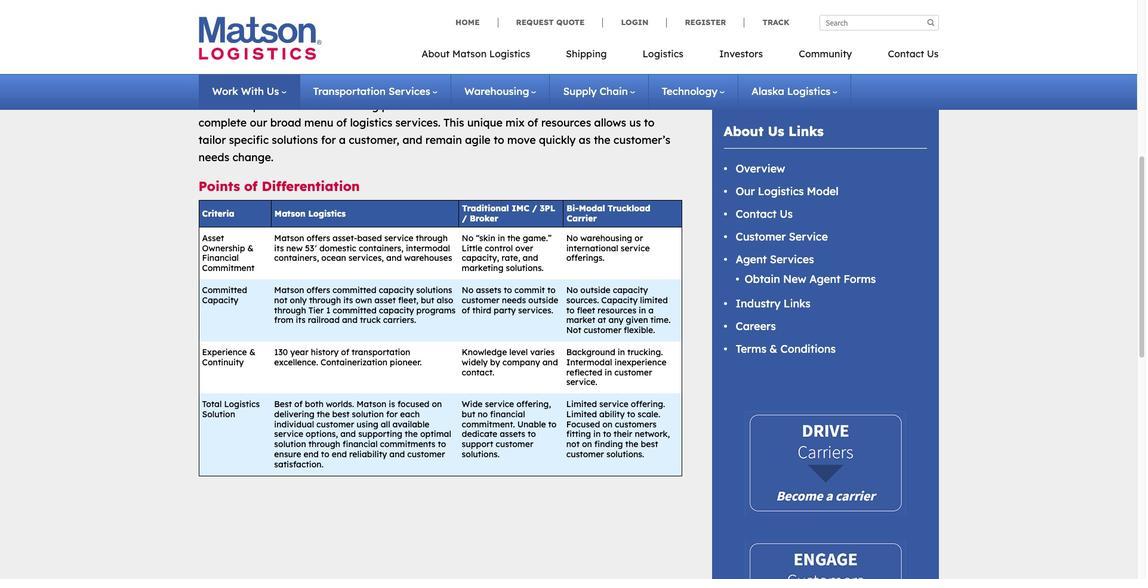 Task type: locate. For each thing, give the bounding box(es) containing it.
supply chain up alaska at the right of the page
[[736, 54, 805, 68]]

traditional imc / 3pl / broker
[[462, 203, 556, 224]]

1 vertical spatial transportation
[[313, 85, 386, 97]]

0 vertical spatial links
[[789, 123, 824, 140]]

0 horizontal spatial end
[[304, 449, 319, 460]]

1 vertical spatial offers
[[307, 285, 330, 296]]

best up options,
[[332, 409, 350, 420]]

0 vertical spatial contact
[[888, 48, 925, 60]]

1 vertical spatial contact
[[736, 207, 777, 221]]

through inside the best of both worlds. matson is focused on delivering the best solution for each individual customer using all available service options, and supporting the optimal solution through financial commitments to ensure end to end reliability and customer satisfaction.
[[309, 439, 341, 450]]

1 vertical spatial supply
[[564, 85, 597, 97]]

obtain
[[745, 272, 781, 286]]

through up satisfaction.
[[309, 439, 341, 450]]

1 vertical spatial about
[[724, 123, 764, 140]]

carrier image
[[745, 411, 906, 516]]

0 horizontal spatial services
[[389, 85, 431, 97]]

matson down the home
[[453, 48, 487, 60]]

of right points
[[244, 178, 258, 195]]

criteria
[[202, 208, 235, 219]]

0 horizontal spatial solutions.
[[462, 449, 500, 460]]

1 horizontal spatial transportation
[[736, 9, 813, 23]]

matson inside the best of both worlds. matson is focused on delivering the best solution for each individual customer using all available service options, and supporting the optimal solution through financial commitments to ensure end to end reliability and customer satisfaction.
[[357, 399, 387, 410]]

0 vertical spatial supply
[[736, 54, 772, 68]]

and right rate,
[[523, 253, 539, 264]]

best
[[332, 409, 350, 420], [641, 439, 659, 450]]

1 vertical spatial assets
[[500, 429, 526, 440]]

broker
[[470, 213, 499, 224]]

technology link
[[662, 85, 725, 97]]

not inside limited service offering. limited ability to scale. focused on customers fitting in to their network, not on finding the best customer solutions.
[[567, 439, 580, 450]]

agent right new
[[810, 272, 841, 286]]

using
[[357, 419, 379, 430]]

0 vertical spatial not
[[274, 295, 288, 306]]

matson left 53′
[[274, 233, 304, 244]]

130
[[274, 347, 288, 358]]

offers inside matson offers asset-based service through its new 53′ domestic containers, intermodal containers, ocean services, and warehouses
[[307, 233, 330, 244]]

in left trucking.
[[618, 347, 625, 358]]

service up customers
[[600, 399, 629, 410]]

no for no "skin in the game." little control over capacity, rate, and marketing solutions.
[[462, 233, 474, 244]]

containers, left the ocean
[[274, 253, 319, 264]]

the up rate,
[[508, 233, 521, 244]]

of left third
[[462, 305, 470, 316]]

committed up the truck
[[333, 285, 377, 296]]

scale.
[[638, 409, 661, 420]]

of inside no assets to commit to customer needs outside of third party services.
[[462, 305, 470, 316]]

contact down the search 'search field'
[[888, 48, 925, 60]]

focused
[[567, 419, 600, 430]]

about inside top menu navigation
[[422, 48, 450, 60]]

1 horizontal spatial financial
[[490, 409, 525, 420]]

1 horizontal spatial contact
[[888, 48, 925, 60]]

no inside no outside capacity sources. capacity limited to fleet resources in a market at any given time. not customer flexible.
[[567, 285, 578, 296]]

assets inside wide service offering, but no financial commitment. unable to dedicate assets to support customer solutions.
[[500, 429, 526, 440]]

0 vertical spatial chain
[[775, 54, 805, 68]]

capacity
[[202, 295, 239, 306], [602, 295, 638, 306]]

ocean
[[322, 253, 346, 264]]

focused
[[398, 399, 430, 410]]

and inside matson offers asset-based service through its new 53′ domestic containers, intermodal containers, ocean services, and warehouses
[[386, 253, 402, 264]]

2 capacity from the left
[[602, 295, 638, 306]]

service right 'based'
[[385, 233, 414, 244]]

solutions. inside the no "skin in the game." little control over capacity, rate, and marketing solutions.
[[506, 263, 544, 274]]

financial right no
[[490, 409, 525, 420]]

its inside matson offers asset-based service through its new 53′ domestic containers, intermodal containers, ocean services, and warehouses
[[274, 243, 284, 254]]

bi-modal truckload carrier
[[567, 203, 651, 224]]

0 horizontal spatial on
[[432, 399, 442, 410]]

offering,
[[517, 399, 551, 410]]

agent
[[736, 252, 767, 266], [810, 272, 841, 286]]

to left fleet at the right of page
[[567, 305, 575, 316]]

2 horizontal spatial on
[[603, 419, 613, 430]]

best inside the best of both worlds. matson is focused on delivering the best solution for each individual customer using all available service options, and supporting the optimal solution through financial commitments to ensure end to end reliability and customer satisfaction.
[[332, 409, 350, 420]]

0 horizontal spatial its
[[274, 243, 284, 254]]

contact up customer
[[736, 207, 777, 221]]

1 horizontal spatial about
[[724, 123, 764, 140]]

the down customers
[[626, 439, 639, 450]]

contact us inside top menu navigation
[[888, 48, 939, 60]]

& right "terms"
[[770, 342, 778, 356]]

request quote link
[[498, 17, 603, 27]]

0 horizontal spatial solution
[[274, 439, 306, 450]]

widely
[[462, 357, 488, 368]]

services for transportation services
[[389, 85, 431, 97]]

no left ""skin" at the top left
[[462, 233, 474, 244]]

0 vertical spatial agent
[[736, 252, 767, 266]]

1 horizontal spatial containers,
[[359, 243, 404, 254]]

1 limited from the top
[[567, 399, 597, 410]]

1 horizontal spatial /
[[532, 203, 537, 214]]

1 vertical spatial solution
[[274, 439, 306, 450]]

service inside matson offers asset-based service through its new 53′ domestic containers, intermodal containers, ocean services, and warehouses
[[385, 233, 414, 244]]

matson inside matson offers asset-based service through its new 53′ domestic containers, intermodal containers, ocean services, and warehouses
[[274, 233, 304, 244]]

no inside no assets to commit to customer needs outside of third party services.
[[462, 285, 474, 296]]

matson logistics image
[[199, 17, 322, 60]]

capacity up any
[[602, 295, 638, 306]]

no inside the no "skin in the game." little control over capacity, rate, and marketing solutions.
[[462, 233, 474, 244]]

1 horizontal spatial chain
[[775, 54, 805, 68]]

0 horizontal spatial but
[[421, 295, 435, 306]]

containers, right asset-
[[359, 243, 404, 254]]

chain down shipping link
[[600, 85, 628, 97]]

on left their on the right bottom of the page
[[603, 419, 613, 430]]

customer service
[[736, 230, 828, 244]]

1 capacity from the left
[[202, 295, 239, 306]]

1 vertical spatial contact us
[[736, 207, 793, 221]]

outside up fleet at the right of page
[[581, 285, 611, 296]]

0 horizontal spatial supply
[[564, 85, 597, 97]]

logistics down community link
[[788, 85, 831, 97]]

through left tier
[[274, 305, 306, 316]]

and right company
[[543, 357, 558, 368]]

contact us image
[[745, 540, 906, 579]]

no up third
[[462, 285, 474, 296]]

customer down trucking.
[[615, 367, 653, 378]]

0 vertical spatial services
[[389, 85, 431, 97]]

of inside the best of both worlds. matson is focused on delivering the best solution for each individual customer using all available service options, and supporting the optimal solution through financial commitments to ensure end to end reliability and customer satisfaction.
[[294, 399, 303, 410]]

its left the new
[[274, 243, 284, 254]]

control
[[485, 243, 513, 254]]

commitment
[[202, 263, 255, 274]]

outside right needs
[[529, 295, 559, 306]]

1 horizontal spatial contact us
[[888, 48, 939, 60]]

0 horizontal spatial financial
[[343, 439, 378, 450]]

matson inside matson offers committed capacity solutions not only through its own asset fleet, but also through tier 1 committed capacity programs from its railroad and truck carriers.
[[274, 285, 304, 296]]

not
[[274, 295, 288, 306], [567, 439, 580, 450]]

0 vertical spatial transportation
[[736, 9, 813, 23]]

contact us up customer
[[736, 207, 793, 221]]

the inside the no "skin in the game." little control over capacity, rate, and marketing solutions.
[[508, 233, 521, 244]]

2 limited from the top
[[567, 409, 597, 420]]

customer inside limited service offering. limited ability to scale. focused on customers fitting in to their network, not on finding the best customer solutions.
[[567, 449, 604, 460]]

1 vertical spatial not
[[567, 439, 580, 450]]

logistics right the total
[[224, 399, 260, 410]]

1 vertical spatial supply chain link
[[564, 85, 635, 97]]

of inside 130 year history of transportation excellence. containerization pioneer.
[[341, 347, 350, 358]]

logistics inside 'total logistics solution'
[[224, 399, 260, 410]]

little
[[462, 243, 483, 254]]

us down search icon
[[928, 48, 939, 60]]

1 vertical spatial agent
[[810, 272, 841, 286]]

asset
[[375, 295, 396, 306]]

solutions. down their on the right bottom of the page
[[607, 449, 645, 460]]

2 vertical spatial its
[[296, 315, 306, 326]]

customer inside no assets to commit to customer needs outside of third party services.
[[462, 295, 500, 306]]

0 horizontal spatial contact us link
[[736, 207, 793, 221]]

knowledge
[[462, 347, 507, 358]]

on down focused
[[582, 439, 592, 450]]

commit
[[515, 285, 545, 296]]

year
[[290, 347, 309, 358]]

login link
[[603, 17, 667, 27]]

no for no assets to commit to customer needs outside of third party services.
[[462, 285, 474, 296]]

supply chain down shipping link
[[564, 85, 628, 97]]

assets right dedicate
[[500, 429, 526, 440]]

1 horizontal spatial solutions.
[[506, 263, 544, 274]]

supply chain link down shipping link
[[564, 85, 635, 97]]

logistics down login
[[643, 48, 684, 60]]

asset
[[202, 233, 224, 244]]

2 committed from the top
[[333, 305, 377, 316]]

traditional
[[462, 203, 509, 214]]

reliability
[[349, 449, 387, 460]]

0 horizontal spatial capacity
[[202, 295, 239, 306]]

contact us down search icon
[[888, 48, 939, 60]]

offering.
[[631, 399, 666, 410]]

2 horizontal spatial solutions.
[[607, 449, 645, 460]]

outside
[[581, 285, 611, 296], [529, 295, 559, 306]]

market
[[567, 315, 596, 326]]

not down focused
[[567, 439, 580, 450]]

matson for matson offers committed capacity solutions not only through its own asset fleet, but also through tier 1 committed capacity programs from its railroad and truck carriers.
[[274, 285, 304, 296]]

assets up third
[[476, 285, 502, 296]]

contact us link up customer
[[736, 207, 793, 221]]

matson up using
[[357, 399, 387, 410]]

0 horizontal spatial not
[[274, 295, 288, 306]]

customer down fitting
[[567, 449, 604, 460]]

best inside limited service offering. limited ability to scale. focused on customers fitting in to their network, not on finding the best customer solutions.
[[641, 439, 659, 450]]

links down new
[[784, 297, 811, 311]]

0 horizontal spatial transportation
[[313, 85, 386, 97]]

customer down unable at the left of the page
[[496, 439, 534, 450]]

through up railroad
[[309, 295, 341, 306]]

1 horizontal spatial not
[[567, 439, 580, 450]]

0 horizontal spatial supply chain
[[564, 85, 628, 97]]

solutions. down over
[[506, 263, 544, 274]]

our logistics model
[[736, 185, 839, 198]]

and left the truck
[[342, 315, 358, 326]]

solutions. inside wide service offering, but no financial commitment. unable to dedicate assets to support customer solutions.
[[462, 449, 500, 460]]

register link
[[667, 17, 744, 27]]

solutions. down dedicate
[[462, 449, 500, 460]]

logistics for our logistics model
[[758, 185, 804, 198]]

truck
[[360, 315, 381, 326]]

programs
[[417, 305, 456, 316]]

& right experience
[[249, 347, 256, 358]]

offers up the ocean
[[307, 233, 330, 244]]

best of both worlds. matson is focused on delivering the best solution for each individual customer using all available service options, and supporting the optimal solution through financial commitments to ensure end to end reliability and customer satisfaction.
[[274, 399, 451, 470]]

customer down marketing
[[462, 295, 500, 306]]

is
[[389, 399, 395, 410]]

& inside experience & continuity
[[249, 347, 256, 358]]

about for about matson logistics
[[422, 48, 450, 60]]

0 vertical spatial committed
[[333, 285, 377, 296]]

us down "our logistics model" link at top
[[780, 207, 793, 221]]

matson for matson offers asset-based service through its new 53′ domestic containers, intermodal containers, ocean services, and warehouses
[[274, 233, 304, 244]]

0 vertical spatial about
[[422, 48, 450, 60]]

matson for matson logistics
[[275, 208, 306, 219]]

own
[[356, 295, 372, 306]]

warehouses
[[404, 253, 452, 264]]

1 horizontal spatial agent
[[810, 272, 841, 286]]

1 horizontal spatial end
[[332, 449, 347, 460]]

1 offers from the top
[[307, 233, 330, 244]]

and right services,
[[386, 253, 402, 264]]

no for no warehousing or international service offerings.
[[567, 233, 578, 244]]

needs
[[502, 295, 526, 306]]

0 vertical spatial supply chain link
[[736, 54, 805, 68]]

to left scale. at the bottom right
[[627, 409, 636, 420]]

1 vertical spatial committed
[[333, 305, 377, 316]]

customer down resources
[[584, 325, 622, 336]]

and
[[386, 253, 402, 264], [523, 253, 539, 264], [342, 315, 358, 326], [543, 357, 558, 368], [341, 429, 356, 440], [390, 449, 405, 460]]

knowledge level varies widely by company and contact.
[[462, 347, 558, 378]]

0 horizontal spatial agent
[[736, 252, 767, 266]]

1 committed from the top
[[333, 285, 377, 296]]

financial
[[490, 409, 525, 420], [343, 439, 378, 450]]

1 vertical spatial but
[[462, 409, 476, 420]]

time.
[[651, 315, 671, 326]]

1 horizontal spatial its
[[296, 315, 306, 326]]

service inside limited service offering. limited ability to scale. focused on customers fitting in to their network, not on finding the best customer solutions.
[[600, 399, 629, 410]]

carriers.
[[383, 315, 416, 326]]

0 vertical spatial its
[[274, 243, 284, 254]]

1 vertical spatial services
[[770, 252, 815, 266]]

1 horizontal spatial capacity
[[602, 295, 638, 306]]

0 horizontal spatial best
[[332, 409, 350, 420]]

chain
[[775, 54, 805, 68], [600, 85, 628, 97]]

capacity down "commitment"
[[202, 295, 239, 306]]

& right ownership
[[248, 243, 254, 254]]

in inside the no "skin in the game." little control over capacity, rate, and marketing solutions.
[[498, 233, 505, 244]]

0 vertical spatial contact us link
[[870, 44, 939, 69]]

2 offers from the top
[[307, 285, 330, 296]]

by
[[490, 357, 500, 368]]

matson down points of differentiation in the left of the page
[[275, 208, 306, 219]]

limited up focused
[[567, 399, 597, 410]]

bi-
[[567, 203, 579, 214]]

of right "best"
[[294, 399, 303, 410]]

supply down shipping link
[[564, 85, 597, 97]]

committed right 1
[[333, 305, 377, 316]]

0 horizontal spatial contact us
[[736, 207, 793, 221]]

contact us
[[888, 48, 939, 60], [736, 207, 793, 221]]

community
[[799, 48, 853, 60]]

and inside matson offers committed capacity solutions not only through its own asset fleet, but also through tier 1 committed capacity programs from its railroad and truck carriers.
[[342, 315, 358, 326]]

outside inside no assets to commit to customer needs outside of third party services.
[[529, 295, 559, 306]]

individual
[[274, 419, 314, 430]]

logistics down overview link
[[758, 185, 804, 198]]

and inside knowledge level varies widely by company and contact.
[[543, 357, 558, 368]]

0 horizontal spatial contact
[[736, 207, 777, 221]]

matson
[[453, 48, 487, 60], [275, 208, 306, 219], [274, 233, 304, 244], [274, 285, 304, 296], [357, 399, 387, 410]]

2 horizontal spatial its
[[344, 295, 353, 306]]

1 horizontal spatial best
[[641, 439, 659, 450]]

also
[[437, 295, 453, 306]]

transportation for transportation services
[[313, 85, 386, 97]]

links down alaska logistics "link"
[[789, 123, 824, 140]]

1 horizontal spatial services
[[770, 252, 815, 266]]

None search field
[[820, 15, 939, 30]]

0 vertical spatial contact us
[[888, 48, 939, 60]]

/ left 3pl
[[532, 203, 537, 214]]

/ left broker
[[462, 213, 467, 224]]

solutions. inside limited service offering. limited ability to scale. focused on customers fitting in to their network, not on finding the best customer solutions.
[[607, 449, 645, 460]]

for
[[386, 409, 398, 420]]

logistics up asset-
[[308, 208, 346, 219]]

excellence.
[[274, 357, 318, 368]]

ownership
[[202, 243, 245, 254]]

service down truckload
[[621, 243, 650, 254]]

1 horizontal spatial supply chain
[[736, 54, 805, 68]]

0 vertical spatial offers
[[307, 233, 330, 244]]

about
[[422, 48, 450, 60], [724, 123, 764, 140]]

0 horizontal spatial chain
[[600, 85, 628, 97]]

fleet,
[[398, 295, 419, 306]]

request
[[516, 17, 554, 27]]

obtain new agent forms link
[[745, 272, 876, 286]]

intermodal
[[406, 243, 450, 254]]

1 vertical spatial best
[[641, 439, 659, 450]]

/
[[532, 203, 537, 214], [462, 213, 467, 224]]

solution down individual
[[274, 439, 306, 450]]

1 horizontal spatial solution
[[352, 409, 384, 420]]

0 vertical spatial assets
[[476, 285, 502, 296]]

total logistics solution
[[202, 399, 260, 420]]

service up ensure
[[274, 429, 304, 440]]

1 horizontal spatial but
[[462, 409, 476, 420]]

its right 'from'
[[296, 315, 306, 326]]

through up warehouses
[[416, 233, 448, 244]]

of right 'history'
[[341, 347, 350, 358]]

new
[[784, 272, 807, 286]]

in left a
[[639, 305, 646, 316]]

1 vertical spatial contact us link
[[736, 207, 793, 221]]

agent up obtain
[[736, 252, 767, 266]]

overview
[[736, 162, 786, 176]]

& for experience & continuity
[[249, 347, 256, 358]]

0 vertical spatial supply chain
[[736, 54, 805, 68]]

1 horizontal spatial supply chain link
[[736, 54, 805, 68]]

inexperience
[[615, 357, 667, 368]]

its left own
[[344, 295, 353, 306]]

0 vertical spatial on
[[432, 399, 442, 410]]

not inside matson offers committed capacity solutions not only through its own asset fleet, but also through tier 1 committed capacity programs from its railroad and truck carriers.
[[274, 295, 288, 306]]

customer inside wide service offering, but no financial commitment. unable to dedicate assets to support customer solutions.
[[496, 439, 534, 450]]

1 vertical spatial on
[[603, 419, 613, 430]]

matson logistics
[[275, 208, 346, 219]]

but left also
[[421, 295, 435, 306]]

0 vertical spatial solution
[[352, 409, 384, 420]]

0 vertical spatial financial
[[490, 409, 525, 420]]

service inside the best of both worlds. matson is focused on delivering the best solution for each individual customer using all available service options, and supporting the optimal solution through financial commitments to ensure end to end reliability and customer satisfaction.
[[274, 429, 304, 440]]

0 vertical spatial but
[[421, 295, 435, 306]]

0 horizontal spatial about
[[422, 48, 450, 60]]

us up overview on the right of page
[[768, 123, 785, 140]]

0 vertical spatial best
[[332, 409, 350, 420]]

1 horizontal spatial contact us link
[[870, 44, 939, 69]]

1 vertical spatial financial
[[343, 439, 378, 450]]

in right reflected
[[605, 367, 612, 378]]

offers inside matson offers committed capacity solutions not only through its own asset fleet, but also through tier 1 committed capacity programs from its railroad and truck carriers.
[[307, 285, 330, 296]]

on right focused
[[432, 399, 442, 410]]

given
[[626, 315, 649, 326]]

chain up the alaska logistics
[[775, 54, 805, 68]]

assets
[[476, 285, 502, 296], [500, 429, 526, 440]]

0 horizontal spatial outside
[[529, 295, 559, 306]]

& for terms & conditions
[[770, 342, 778, 356]]

capacity inside no outside capacity sources. capacity limited to fleet resources in a market at any given time. not customer flexible.
[[602, 295, 638, 306]]

limited up fitting
[[567, 409, 597, 420]]

contact.
[[462, 367, 495, 378]]

obtain new agent forms
[[745, 272, 876, 286]]

offers up tier
[[307, 285, 330, 296]]

no
[[462, 233, 474, 244], [567, 233, 578, 244], [462, 285, 474, 296], [567, 285, 578, 296]]

no inside no warehousing or international service offerings.
[[567, 233, 578, 244]]

transportation services link
[[313, 85, 438, 97]]

no down carrier
[[567, 233, 578, 244]]

from
[[274, 315, 294, 326]]

&
[[248, 243, 254, 254], [770, 342, 778, 356], [249, 347, 256, 358]]

investors
[[720, 48, 763, 60]]

1 horizontal spatial outside
[[581, 285, 611, 296]]

service
[[385, 233, 414, 244], [621, 243, 650, 254], [485, 399, 514, 410], [600, 399, 629, 410], [274, 429, 304, 440]]

1 vertical spatial links
[[784, 297, 811, 311]]

supply chain
[[736, 54, 805, 68], [564, 85, 628, 97]]

not
[[567, 325, 582, 336]]

no assets to commit to customer needs outside of third party services.
[[462, 285, 559, 316]]

1 horizontal spatial on
[[582, 439, 592, 450]]



Task type: vqa. For each thing, say whether or not it's contained in the screenshot.


Task type: describe. For each thing, give the bounding box(es) containing it.
in inside no outside capacity sources. capacity limited to fleet resources in a market at any given time. not customer flexible.
[[639, 305, 646, 316]]

committed
[[202, 285, 247, 296]]

alaska logistics link
[[752, 85, 838, 97]]

background in trucking. intermodal inexperience reflected in customer service.
[[567, 347, 667, 388]]

offers for new
[[307, 233, 330, 244]]

commitment.
[[462, 419, 515, 430]]

company
[[503, 357, 540, 368]]

1
[[326, 305, 331, 316]]

about us links
[[724, 123, 824, 140]]

international
[[567, 243, 619, 254]]

community link
[[781, 44, 870, 69]]

imc
[[512, 203, 530, 214]]

to down options,
[[321, 449, 330, 460]]

party
[[494, 305, 516, 316]]

service inside wide service offering, but no financial commitment. unable to dedicate assets to support customer solutions.
[[485, 399, 514, 410]]

logistics for total logistics solution
[[224, 399, 260, 410]]

the inside limited service offering. limited ability to scale. focused on customers fitting in to their network, not on finding the best customer solutions.
[[626, 439, 639, 450]]

53′
[[305, 243, 317, 254]]

shipping link
[[548, 44, 625, 69]]

service inside no warehousing or international service offerings.
[[621, 243, 650, 254]]

alaska logistics
[[752, 85, 831, 97]]

no warehousing or international service offerings.
[[567, 233, 650, 264]]

the down each
[[405, 429, 418, 440]]

us right with
[[267, 85, 279, 97]]

over
[[516, 243, 534, 254]]

no for no outside capacity sources. capacity limited to fleet resources in a market at any given time. not customer flexible.
[[567, 285, 578, 296]]

wide service offering, but no financial commitment. unable to dedicate assets to support customer solutions.
[[462, 399, 557, 460]]

industry links link
[[736, 297, 811, 311]]

0 horizontal spatial supply chain link
[[564, 85, 635, 97]]

1 horizontal spatial supply
[[736, 54, 772, 68]]

our
[[736, 185, 755, 198]]

customer down optimal
[[408, 449, 445, 460]]

investors link
[[702, 44, 781, 69]]

containerization
[[321, 357, 388, 368]]

on inside the best of both worlds. matson is focused on delivering the best solution for each individual customer using all available service options, and supporting the optimal solution through financial commitments to ensure end to end reliability and customer satisfaction.
[[432, 399, 442, 410]]

customer inside background in trucking. intermodal inexperience reflected in customer service.
[[615, 367, 653, 378]]

intermodal
[[567, 357, 613, 368]]

1 vertical spatial chain
[[600, 85, 628, 97]]

financial inside wide service offering, but no financial commitment. unable to dedicate assets to support customer solutions.
[[490, 409, 525, 420]]

capacity,
[[462, 253, 499, 264]]

customer service link
[[736, 230, 828, 244]]

shipping
[[566, 48, 607, 60]]

1 end from the left
[[304, 449, 319, 460]]

warehousing link
[[465, 85, 537, 97]]

industry links
[[736, 297, 811, 311]]

but inside matson offers committed capacity solutions not only through its own asset fleet, but also through tier 1 committed capacity programs from its railroad and truck carriers.
[[421, 295, 435, 306]]

truckload
[[608, 203, 651, 214]]

top menu navigation
[[422, 44, 939, 69]]

background
[[567, 347, 616, 358]]

customers
[[615, 419, 657, 430]]

capacity inside no outside capacity sources. capacity limited to fleet resources in a market at any given time. not customer flexible.
[[613, 285, 648, 296]]

points of differentiation
[[199, 178, 360, 195]]

varies
[[530, 347, 555, 358]]

matson offers asset-based service through its new 53′ domestic containers, intermodal containers, ocean services, and warehouses
[[274, 233, 452, 264]]

1 vertical spatial supply chain
[[564, 85, 628, 97]]

asset-
[[333, 233, 357, 244]]

support
[[462, 439, 494, 450]]

financial inside the best of both worlds. matson is focused on delivering the best solution for each individual customer using all available service options, and supporting the optimal solution through financial commitments to ensure end to end reliability and customer satisfaction.
[[343, 439, 378, 450]]

each
[[400, 409, 420, 420]]

contact inside top menu navigation
[[888, 48, 925, 60]]

0 horizontal spatial /
[[462, 213, 467, 224]]

us inside top menu navigation
[[928, 48, 939, 60]]

fleet
[[577, 305, 596, 316]]

services.
[[518, 305, 554, 316]]

terms & conditions link
[[736, 342, 836, 356]]

home link
[[456, 17, 498, 27]]

capacity inside committed capacity
[[202, 295, 239, 306]]

request quote
[[516, 17, 585, 27]]

rate,
[[502, 253, 521, 264]]

to right commitments
[[438, 439, 446, 450]]

logistics up warehousing link
[[490, 48, 530, 60]]

logistics for matson logistics
[[308, 208, 346, 219]]

to left their on the right bottom of the page
[[603, 429, 612, 440]]

but inside wide service offering, but no financial commitment. unable to dedicate assets to support customer solutions.
[[462, 409, 476, 420]]

level
[[510, 347, 528, 358]]

forms
[[844, 272, 876, 286]]

transportation link
[[736, 9, 813, 23]]

points
[[199, 178, 240, 195]]

services for agent services
[[770, 252, 815, 266]]

offerings.
[[567, 253, 605, 264]]

finding
[[595, 439, 623, 450]]

only
[[290, 295, 307, 306]]

offers for through
[[307, 285, 330, 296]]

and inside the no "skin in the game." little control over capacity, rate, and marketing solutions.
[[523, 253, 539, 264]]

logistics inside 'link'
[[643, 48, 684, 60]]

solution
[[202, 409, 235, 420]]

Search search field
[[820, 15, 939, 30]]

customer inside no outside capacity sources. capacity limited to fleet resources in a market at any given time. not customer flexible.
[[584, 325, 622, 336]]

1 vertical spatial its
[[344, 295, 353, 306]]

dedicate
[[462, 429, 498, 440]]

marketing
[[462, 263, 504, 274]]

satisfaction.
[[274, 459, 324, 470]]

a
[[649, 305, 654, 316]]

available
[[393, 419, 430, 430]]

all
[[381, 419, 390, 430]]

2 vertical spatial on
[[582, 439, 592, 450]]

to up party
[[504, 285, 512, 296]]

their
[[614, 429, 633, 440]]

alaska
[[752, 85, 785, 97]]

differentiation
[[262, 178, 360, 195]]

delivering
[[274, 409, 315, 420]]

matson inside top menu navigation
[[453, 48, 487, 60]]

to right unable at the left of the page
[[549, 419, 557, 430]]

the up options,
[[317, 409, 330, 420]]

new
[[286, 243, 303, 254]]

customer
[[736, 230, 786, 244]]

and left using
[[341, 429, 356, 440]]

or
[[635, 233, 643, 244]]

limited
[[640, 295, 668, 306]]

assets inside no assets to commit to customer needs outside of third party services.
[[476, 285, 502, 296]]

to right commit
[[548, 285, 556, 296]]

2 end from the left
[[332, 449, 347, 460]]

logistics for alaska logistics
[[788, 85, 831, 97]]

to inside no outside capacity sources. capacity limited to fleet resources in a market at any given time. not customer flexible.
[[567, 305, 575, 316]]

register
[[685, 17, 727, 27]]

work with us link
[[212, 85, 286, 97]]

customer down worlds.
[[317, 419, 354, 430]]

services,
[[349, 253, 384, 264]]

outside inside no outside capacity sources. capacity limited to fleet resources in a market at any given time. not customer flexible.
[[581, 285, 611, 296]]

limited service offering. limited ability to scale. focused on customers fitting in to their network, not on finding the best customer solutions.
[[567, 399, 670, 460]]

in inside limited service offering. limited ability to scale. focused on customers fitting in to their network, not on finding the best customer solutions.
[[594, 429, 601, 440]]

service
[[789, 230, 828, 244]]

through inside matson offers asset-based service through its new 53′ domestic containers, intermodal containers, ocean services, and warehouses
[[416, 233, 448, 244]]

about for about us links
[[724, 123, 764, 140]]

careers
[[736, 320, 776, 333]]

worlds.
[[326, 399, 354, 410]]

& inside the asset ownership & financial commitment
[[248, 243, 254, 254]]

work with us
[[212, 85, 279, 97]]

search image
[[928, 19, 935, 26]]

transportation for transportation
[[736, 9, 813, 23]]

to down "offering,"
[[528, 429, 536, 440]]

and down supporting
[[390, 449, 405, 460]]

continuity
[[202, 357, 244, 368]]

experience & continuity
[[202, 347, 256, 368]]

technology
[[662, 85, 718, 97]]

no "skin in the game." little control over capacity, rate, and marketing solutions.
[[462, 233, 552, 274]]

terms & conditions
[[736, 342, 836, 356]]

0 horizontal spatial containers,
[[274, 253, 319, 264]]

fitting
[[567, 429, 591, 440]]

track
[[763, 17, 790, 27]]



